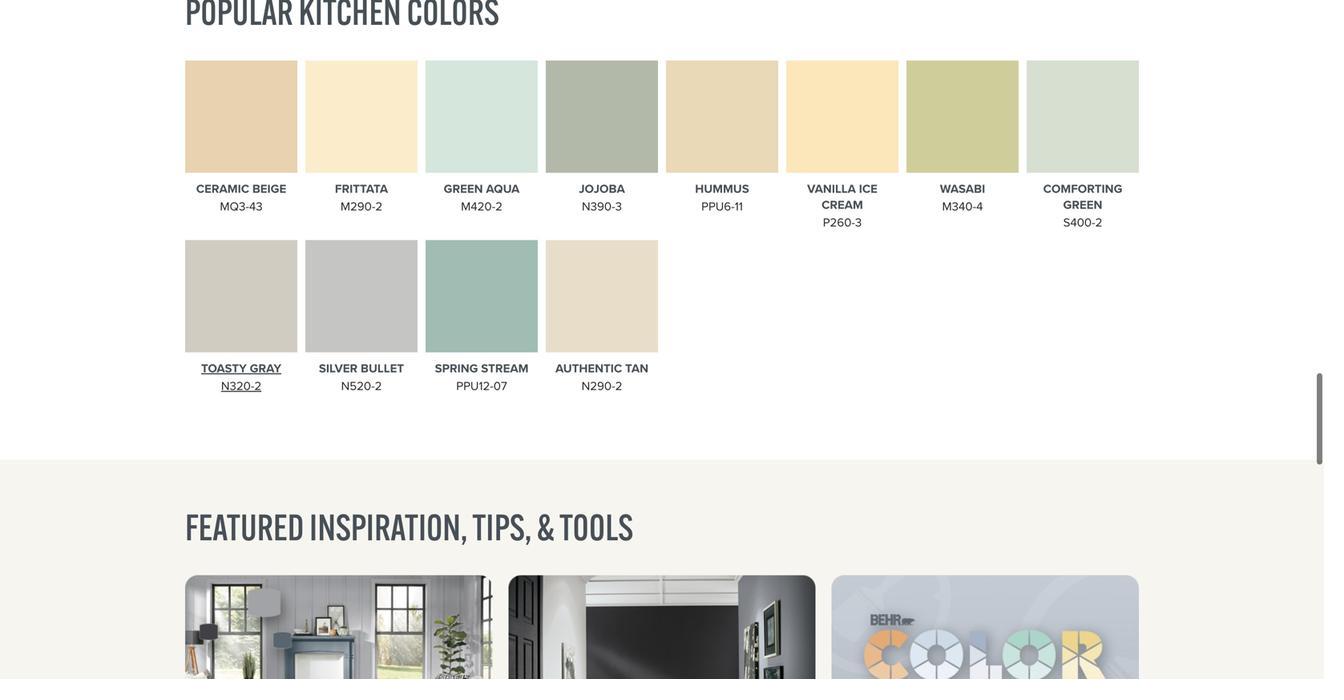 Task type: describe. For each thing, give the bounding box(es) containing it.
authentic
[[556, 360, 623, 377]]

jojoba n390-3
[[579, 180, 625, 215]]

gray
[[250, 360, 282, 377]]

ppu6-
[[702, 198, 735, 215]]

n390-
[[582, 198, 616, 215]]

&
[[537, 505, 555, 550]]

ceramic beige mq3-43
[[196, 180, 287, 215]]

inspiration,
[[310, 505, 468, 550]]

n320-
[[221, 377, 255, 395]]

07
[[494, 377, 507, 395]]

cream
[[822, 196, 864, 214]]

living room image with colorsmart logo image
[[185, 576, 493, 679]]

vanilla ice cream p260-3
[[808, 180, 878, 231]]

stream
[[481, 360, 529, 377]]

authentic tan n290-2
[[556, 360, 649, 395]]

silver bullet n520-2
[[319, 360, 404, 395]]

beige
[[253, 180, 287, 198]]

tools
[[560, 505, 634, 550]]

hummus
[[696, 180, 750, 198]]

toasty
[[201, 360, 247, 377]]

hummus ppu6-11
[[696, 180, 750, 215]]

tips,
[[473, 505, 532, 550]]

tan
[[626, 360, 649, 377]]

frittata
[[335, 180, 388, 198]]

color discovery graphic design image
[[832, 576, 1140, 679]]

featured
[[185, 505, 304, 550]]

frittata m290-2
[[335, 180, 388, 215]]

jojoba
[[579, 180, 625, 198]]

featured inspiration, tips, & tools
[[185, 505, 634, 550]]

comforting green s400-2
[[1044, 180, 1123, 231]]

2 for toasty gray
[[255, 377, 262, 395]]

spring
[[435, 360, 478, 377]]

2 for authentic tan
[[616, 377, 623, 395]]

mq3-
[[220, 198, 249, 215]]

n290-
[[582, 377, 616, 395]]

43
[[249, 198, 263, 215]]

3 inside jojoba n390-3
[[616, 198, 622, 215]]

2 for silver bullet
[[375, 377, 382, 395]]

n520-
[[341, 377, 375, 395]]



Task type: vqa. For each thing, say whether or not it's contained in the screenshot.


Task type: locate. For each thing, give the bounding box(es) containing it.
2 inside green aqua m420-2
[[496, 198, 503, 215]]

2 inside frittata m290-2
[[376, 198, 383, 215]]

aqua
[[486, 180, 520, 198]]

2 inside toasty gray n320-2
[[255, 377, 262, 395]]

ceramic
[[196, 180, 249, 198]]

0 horizontal spatial 3
[[616, 198, 622, 215]]

ppu12-
[[457, 377, 494, 395]]

p260-
[[823, 214, 856, 231]]

11
[[735, 198, 743, 215]]

m340-
[[943, 198, 977, 215]]

4
[[977, 198, 984, 215]]

comforting
[[1044, 180, 1123, 198]]

s400-
[[1064, 214, 1096, 231]]

wasabi m340-4
[[941, 180, 986, 215]]

2 inside silver bullet n520-2
[[375, 377, 382, 395]]

wasabi
[[941, 180, 986, 198]]

silver
[[319, 360, 358, 377]]

green aqua m420-2
[[444, 180, 520, 215]]

3 inside vanilla ice cream p260-3
[[856, 214, 862, 231]]

1 horizontal spatial green
[[1064, 196, 1103, 214]]

2
[[376, 198, 383, 215], [496, 198, 503, 215], [1096, 214, 1103, 231], [255, 377, 262, 395], [375, 377, 382, 395], [616, 377, 623, 395]]

toasty gray n320-2
[[201, 360, 282, 395]]

green inside comforting green s400-2
[[1064, 196, 1103, 214]]

vanilla
[[808, 180, 857, 198]]

3
[[616, 198, 622, 215], [856, 214, 862, 231]]

spring stream ppu12-07
[[435, 360, 529, 395]]

2 for green aqua
[[496, 198, 503, 215]]

m420-
[[461, 198, 496, 215]]

2 for comforting green
[[1096, 214, 1103, 231]]

1 horizontal spatial 3
[[856, 214, 862, 231]]

2 inside comforting green s400-2
[[1096, 214, 1103, 231]]

m290-
[[341, 198, 376, 215]]

bullet
[[361, 360, 404, 377]]

2 inside authentic tan n290-2
[[616, 377, 623, 395]]

gray hallway and entryway image
[[509, 576, 816, 679]]

0 horizontal spatial green
[[444, 180, 483, 198]]

green inside green aqua m420-2
[[444, 180, 483, 198]]

green
[[444, 180, 483, 198], [1064, 196, 1103, 214]]

ice
[[860, 180, 878, 198]]



